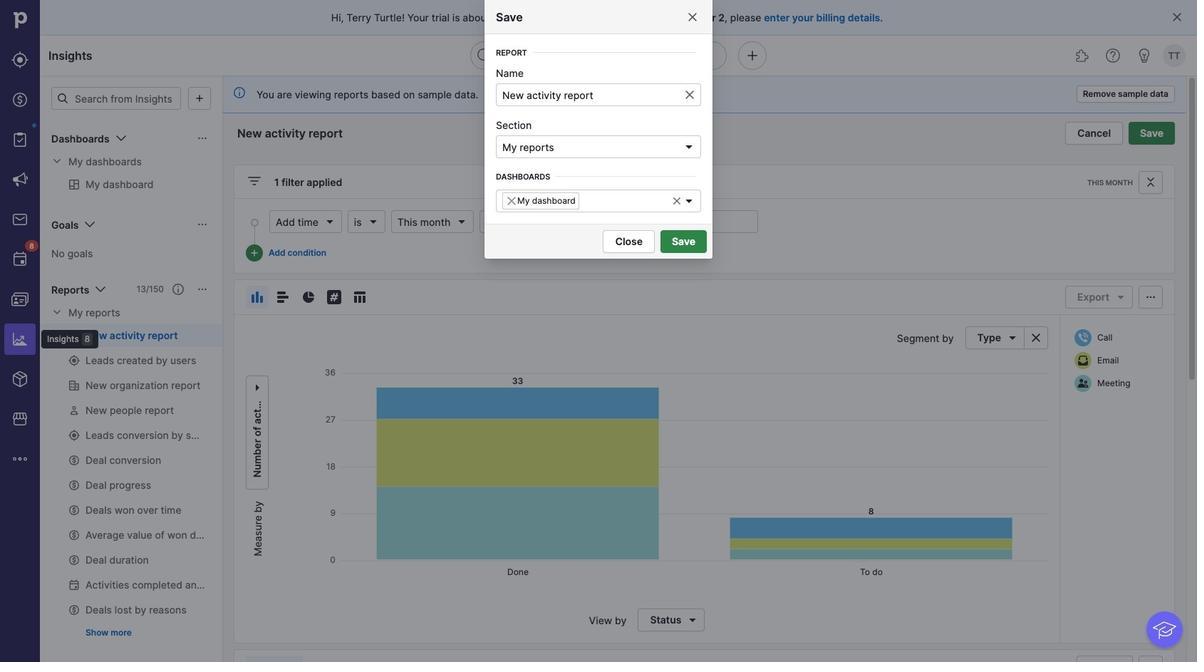 Task type: locate. For each thing, give the bounding box(es) containing it.
2 color undefined image from the top
[[11, 251, 29, 268]]

region
[[274, 361, 1049, 589]]

quick add image
[[744, 47, 761, 64]]

0 horizontal spatial color secondary image
[[51, 155, 63, 167]]

color info image
[[234, 87, 245, 98]]

quick help image
[[1105, 47, 1122, 64]]

products image
[[11, 371, 29, 388]]

0 vertical spatial color black static image
[[1078, 355, 1089, 366]]

Search Pipedrive field
[[471, 41, 727, 70]]

None field
[[496, 135, 702, 158], [496, 190, 702, 212], [496, 135, 702, 158], [496, 190, 702, 212]]

home image
[[9, 9, 31, 31]]

color primary image
[[1172, 11, 1184, 23], [197, 133, 208, 144], [246, 173, 263, 190], [1143, 177, 1160, 188], [82, 216, 99, 233], [197, 284, 208, 295], [249, 289, 266, 306], [274, 289, 292, 306], [300, 289, 317, 306], [351, 289, 369, 306], [1005, 332, 1022, 344]]

MM/DD/YYYY text field
[[480, 210, 611, 233], [627, 210, 758, 233]]

deals image
[[11, 91, 29, 108]]

2 mm/dd/yyyy text field from the left
[[627, 210, 758, 233]]

1 vertical spatial color undefined image
[[11, 251, 29, 268]]

insights image
[[11, 331, 29, 348]]

1 vertical spatial color secondary image
[[1028, 332, 1045, 344]]

color undefined image up the contacts image
[[11, 251, 29, 268]]

more image
[[11, 451, 29, 468]]

menu item
[[0, 319, 40, 359]]

1 color black static image from the top
[[1078, 355, 1089, 366]]

color primary image
[[687, 11, 699, 23], [684, 89, 696, 101], [57, 93, 68, 104], [191, 93, 208, 104], [112, 130, 129, 147], [684, 141, 695, 153], [506, 195, 518, 207], [684, 195, 695, 207], [672, 196, 682, 206], [197, 219, 208, 230], [92, 281, 109, 298], [173, 284, 184, 295], [326, 289, 343, 306], [1113, 292, 1130, 303], [1143, 292, 1160, 303], [252, 379, 263, 397], [685, 615, 702, 626]]

color black static image
[[1078, 355, 1089, 366], [1078, 378, 1089, 389]]

sales assistant image
[[1136, 47, 1154, 64]]

leads image
[[11, 51, 29, 68]]

1 vertical spatial color black static image
[[1078, 378, 1089, 389]]

color undefined image up campaigns icon
[[11, 131, 29, 148]]

1 mm/dd/yyyy text field from the left
[[480, 210, 611, 233]]

menu
[[0, 0, 99, 662]]

0 vertical spatial color undefined image
[[11, 131, 29, 148]]

0 horizontal spatial mm/dd/yyyy text field
[[480, 210, 611, 233]]

color undefined image
[[11, 131, 29, 148], [11, 251, 29, 268]]

1 horizontal spatial mm/dd/yyyy text field
[[627, 210, 758, 233]]

color secondary image
[[51, 155, 63, 167], [1028, 332, 1045, 344]]

knowledge center bot, also known as kc bot is an onboarding assistant that allows you to see the list of onboarding items in one place for quick and easy reference. this improves your in-app experience. image
[[1147, 612, 1184, 648]]

1 color undefined image from the top
[[11, 131, 29, 148]]



Task type: vqa. For each thing, say whether or not it's contained in the screenshot.
More image
yes



Task type: describe. For each thing, give the bounding box(es) containing it.
2 color black static image from the top
[[1078, 378, 1089, 389]]

marketplace image
[[11, 411, 29, 428]]

sales inbox image
[[11, 211, 29, 228]]

0 vertical spatial color secondary image
[[51, 155, 63, 167]]

color secondary image
[[51, 307, 63, 318]]

contacts image
[[11, 291, 29, 308]]

1 horizontal spatial color secondary image
[[1028, 332, 1045, 344]]

Report name text field
[[496, 83, 702, 106]]

campaigns image
[[11, 171, 29, 188]]

color white static image
[[1078, 332, 1089, 344]]

color primary inverted image
[[249, 247, 260, 259]]

Search from Insights text field
[[51, 87, 181, 110]]

New activity report field
[[234, 124, 366, 143]]



